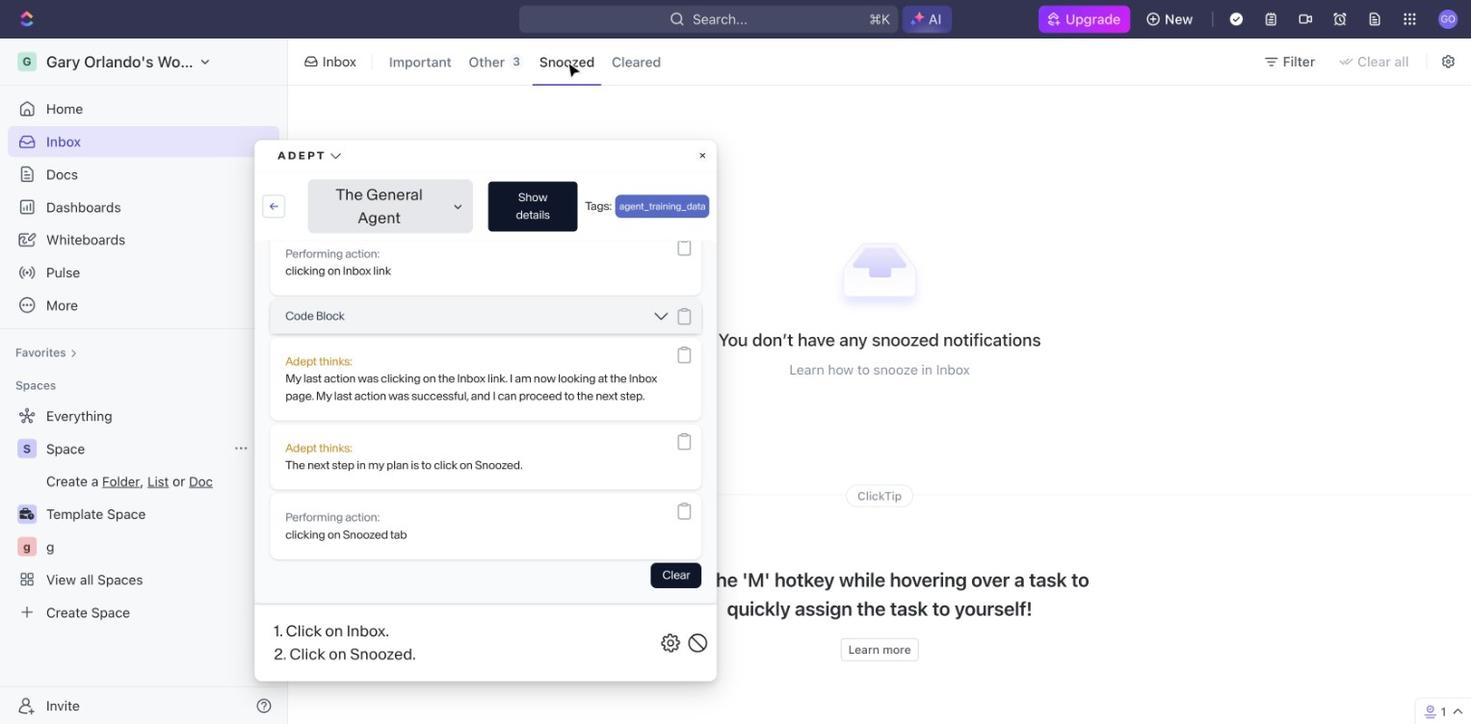 Task type: describe. For each thing, give the bounding box(es) containing it.
g, , element
[[17, 537, 37, 557]]

tree inside sidebar navigation
[[8, 401, 280, 628]]

gary orlando's workspace, , element
[[17, 52, 37, 71]]



Task type: locate. For each thing, give the bounding box(es) containing it.
business time image
[[20, 509, 34, 520]]

tab list
[[379, 35, 672, 89]]

sidebar navigation
[[0, 39, 292, 725]]

space, , element
[[17, 439, 37, 458]]

tree
[[8, 401, 280, 628]]



Task type: vqa. For each thing, say whether or not it's contained in the screenshot.
CRM
no



